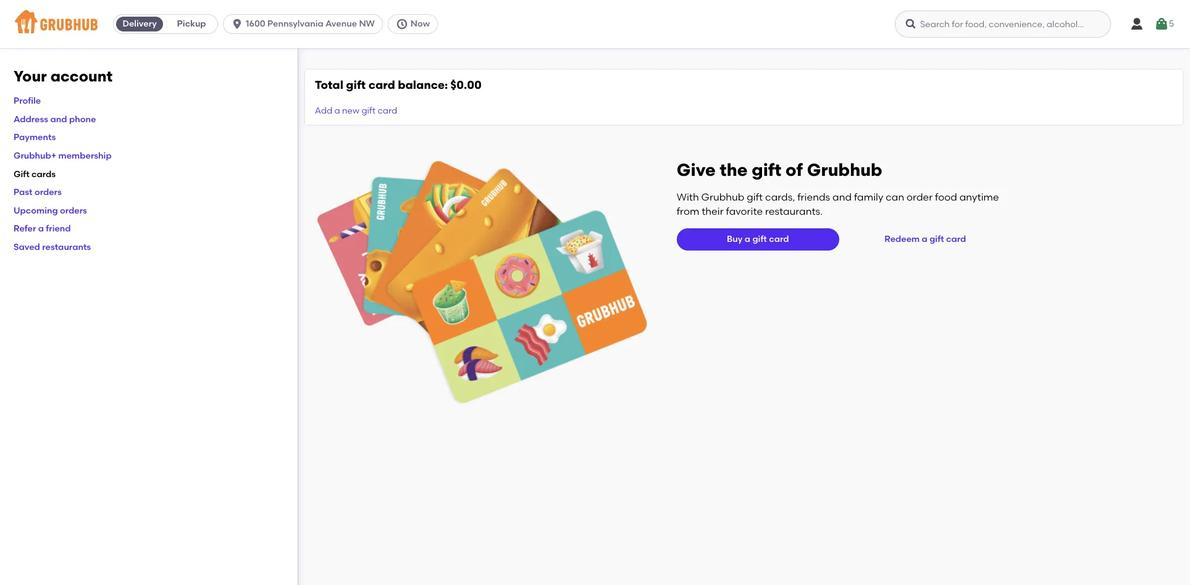 Task type: describe. For each thing, give the bounding box(es) containing it.
new
[[342, 106, 360, 116]]

grubhub+ membership link
[[14, 151, 112, 161]]

gift cards link
[[14, 169, 56, 179]]

friend
[[46, 224, 71, 234]]

with grubhub gift cards, friends and family can order food anytime from their favorite restaurants.
[[677, 192, 999, 217]]

add
[[315, 106, 332, 116]]

phone
[[69, 114, 96, 125]]

refer
[[14, 224, 36, 234]]

cards,
[[765, 192, 795, 203]]

svg image inside now button
[[396, 18, 408, 30]]

a for add
[[334, 106, 340, 116]]

account
[[50, 67, 113, 85]]

the
[[720, 160, 748, 181]]

saved
[[14, 242, 40, 253]]

buy
[[727, 234, 743, 245]]

1600 pennsylvania avenue nw
[[246, 19, 375, 29]]

now
[[411, 19, 430, 29]]

family
[[854, 192, 883, 203]]

gift for redeem a gift card
[[930, 234, 944, 245]]

with
[[677, 192, 699, 203]]

delivery
[[123, 19, 157, 29]]

Search for food, convenience, alcohol... search field
[[895, 11, 1111, 38]]

refer a friend
[[14, 224, 71, 234]]

card up add a new gift card
[[369, 78, 395, 92]]

a for refer
[[38, 224, 44, 234]]

order
[[907, 192, 933, 203]]

orders for upcoming orders
[[60, 206, 87, 216]]

buy a gift card
[[727, 234, 789, 245]]

food
[[935, 192, 957, 203]]

a for redeem
[[922, 234, 928, 245]]

main navigation navigation
[[0, 0, 1190, 48]]

$0.00
[[450, 78, 482, 92]]

1600
[[246, 19, 265, 29]]

give the gift of grubhub
[[677, 160, 882, 181]]

redeem a gift card button
[[880, 229, 971, 251]]

saved restaurants link
[[14, 242, 91, 253]]

membership
[[58, 151, 112, 161]]

total gift card balance: $0.00
[[315, 78, 482, 92]]

payments
[[14, 132, 56, 143]]

add a new gift card
[[315, 106, 397, 116]]

your
[[14, 67, 47, 85]]

card inside button
[[946, 234, 966, 245]]

anytime
[[960, 192, 999, 203]]

past
[[14, 187, 32, 198]]

can
[[886, 192, 904, 203]]

redeem a gift card
[[885, 234, 966, 245]]



Task type: vqa. For each thing, say whether or not it's contained in the screenshot.
rightmost Pie
no



Task type: locate. For each thing, give the bounding box(es) containing it.
cards
[[32, 169, 56, 179]]

now button
[[388, 14, 443, 34]]

svg image inside 1600 pennsylvania avenue nw button
[[231, 18, 243, 30]]

gift right redeem
[[930, 234, 944, 245]]

card down restaurants.
[[769, 234, 789, 245]]

orders for past orders
[[35, 187, 62, 198]]

0 vertical spatial grubhub
[[807, 160, 882, 181]]

saved restaurants
[[14, 242, 91, 253]]

nw
[[359, 19, 375, 29]]

a left new
[[334, 106, 340, 116]]

a
[[334, 106, 340, 116], [38, 224, 44, 234], [745, 234, 751, 245], [922, 234, 928, 245]]

a right refer
[[38, 224, 44, 234]]

orders
[[35, 187, 62, 198], [60, 206, 87, 216]]

address
[[14, 114, 48, 125]]

card down food
[[946, 234, 966, 245]]

and left phone
[[50, 114, 67, 125]]

0 horizontal spatial svg image
[[231, 18, 243, 30]]

2 horizontal spatial svg image
[[1154, 17, 1169, 32]]

grubhub up the with grubhub gift cards, friends and family can order food anytime from their favorite restaurants.
[[807, 160, 882, 181]]

friends
[[798, 192, 830, 203]]

restaurants
[[42, 242, 91, 253]]

of
[[786, 160, 803, 181]]

gift inside button
[[930, 234, 944, 245]]

from
[[677, 205, 699, 217]]

pickup
[[177, 19, 206, 29]]

refer a friend link
[[14, 224, 71, 234]]

buy a gift card link
[[677, 229, 839, 251]]

svg image for 5
[[1154, 17, 1169, 32]]

0 horizontal spatial svg image
[[396, 18, 408, 30]]

1 vertical spatial orders
[[60, 206, 87, 216]]

and inside the with grubhub gift cards, friends and family can order food anytime from their favorite restaurants.
[[833, 192, 852, 203]]

card down total gift card balance: $0.00
[[378, 106, 397, 116]]

svg image
[[1154, 17, 1169, 32], [231, 18, 243, 30], [905, 18, 917, 30]]

gift card image
[[317, 160, 647, 406]]

pickup button
[[166, 14, 217, 34]]

grubhub+
[[14, 151, 56, 161]]

address and phone
[[14, 114, 96, 125]]

and left 'family'
[[833, 192, 852, 203]]

gift left of
[[752, 160, 782, 181]]

address and phone link
[[14, 114, 96, 125]]

1 horizontal spatial svg image
[[905, 18, 917, 30]]

gift for buy a gift card
[[753, 234, 767, 245]]

0 vertical spatial orders
[[35, 187, 62, 198]]

gift inside the with grubhub gift cards, friends and family can order food anytime from their favorite restaurants.
[[747, 192, 763, 203]]

gift
[[346, 78, 366, 92], [362, 106, 376, 116], [752, 160, 782, 181], [747, 192, 763, 203], [753, 234, 767, 245], [930, 234, 944, 245]]

total
[[315, 78, 343, 92]]

svg image
[[1130, 17, 1145, 32], [396, 18, 408, 30]]

delivery button
[[114, 14, 166, 34]]

0 horizontal spatial grubhub
[[701, 192, 745, 203]]

orders up friend
[[60, 206, 87, 216]]

a right buy
[[745, 234, 751, 245]]

upcoming orders
[[14, 206, 87, 216]]

grubhub
[[807, 160, 882, 181], [701, 192, 745, 203]]

5 button
[[1154, 13, 1174, 35]]

5
[[1169, 18, 1174, 29]]

1 vertical spatial grubhub
[[701, 192, 745, 203]]

orders up upcoming orders link
[[35, 187, 62, 198]]

avenue
[[326, 19, 357, 29]]

0 vertical spatial and
[[50, 114, 67, 125]]

gift for with grubhub gift cards, friends and family can order food anytime from their favorite restaurants.
[[747, 192, 763, 203]]

balance:
[[398, 78, 448, 92]]

1 horizontal spatial and
[[833, 192, 852, 203]]

upcoming orders link
[[14, 206, 87, 216]]

1 vertical spatial and
[[833, 192, 852, 203]]

1 horizontal spatial svg image
[[1130, 17, 1145, 32]]

svg image for 1600 pennsylvania avenue nw
[[231, 18, 243, 30]]

gift up favorite
[[747, 192, 763, 203]]

a inside button
[[922, 234, 928, 245]]

payments link
[[14, 132, 56, 143]]

gift
[[14, 169, 29, 179]]

svg image left now
[[396, 18, 408, 30]]

favorite
[[726, 205, 763, 217]]

profile
[[14, 96, 41, 106]]

past orders link
[[14, 187, 62, 198]]

and
[[50, 114, 67, 125], [833, 192, 852, 203]]

redeem
[[885, 234, 920, 245]]

gift for give the gift of grubhub
[[752, 160, 782, 181]]

profile link
[[14, 96, 41, 106]]

gift cards
[[14, 169, 56, 179]]

a right redeem
[[922, 234, 928, 245]]

svg image left 5 button
[[1130, 17, 1145, 32]]

pennsylvania
[[267, 19, 324, 29]]

their
[[702, 205, 724, 217]]

restaurants.
[[765, 205, 823, 217]]

gift right new
[[362, 106, 376, 116]]

your account
[[14, 67, 113, 85]]

grubhub+ membership
[[14, 151, 112, 161]]

grubhub up their
[[701, 192, 745, 203]]

1 horizontal spatial grubhub
[[807, 160, 882, 181]]

past orders
[[14, 187, 62, 198]]

svg image inside 5 button
[[1154, 17, 1169, 32]]

upcoming
[[14, 206, 58, 216]]

card
[[369, 78, 395, 92], [378, 106, 397, 116], [769, 234, 789, 245], [946, 234, 966, 245]]

1600 pennsylvania avenue nw button
[[223, 14, 388, 34]]

grubhub inside the with grubhub gift cards, friends and family can order food anytime from their favorite restaurants.
[[701, 192, 745, 203]]

gift up add a new gift card
[[346, 78, 366, 92]]

gift right buy
[[753, 234, 767, 245]]

0 horizontal spatial and
[[50, 114, 67, 125]]

a for buy
[[745, 234, 751, 245]]

give
[[677, 160, 716, 181]]



